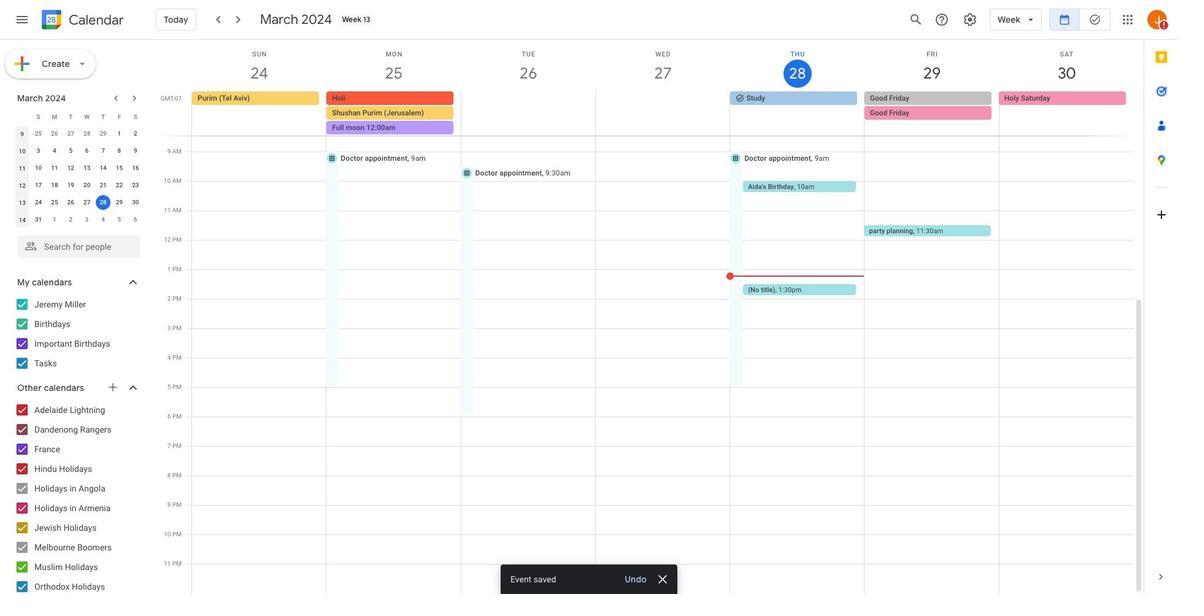 Task type: describe. For each thing, give the bounding box(es) containing it.
5 element
[[63, 144, 78, 158]]

29 element
[[112, 195, 127, 210]]

column header inside "march 2024" grid
[[14, 108, 30, 125]]

14 element
[[96, 161, 110, 176]]

cell inside "march 2024" grid
[[95, 194, 111, 211]]

15 element
[[112, 161, 127, 176]]

april 1 element
[[47, 212, 62, 227]]

21 element
[[96, 178, 110, 193]]

1 element
[[112, 126, 127, 141]]

10 element
[[31, 161, 46, 176]]

4 element
[[47, 144, 62, 158]]

april 3 element
[[80, 212, 94, 227]]

13 element
[[80, 161, 94, 176]]

february 28 element
[[80, 126, 94, 141]]

23 element
[[128, 178, 143, 193]]

24 element
[[31, 195, 46, 210]]

calendar element
[[39, 7, 124, 34]]

22 element
[[112, 178, 127, 193]]

april 6 element
[[128, 212, 143, 227]]

Search for people text field
[[25, 236, 133, 258]]

april 4 element
[[96, 212, 110, 227]]

20 element
[[80, 178, 94, 193]]

settings menu image
[[963, 12, 978, 27]]

25 element
[[47, 195, 62, 210]]

february 29 element
[[96, 126, 110, 141]]

other calendars list
[[2, 400, 152, 594]]

february 26 element
[[47, 126, 62, 141]]



Task type: vqa. For each thing, say whether or not it's contained in the screenshot.
28 element
no



Task type: locate. For each thing, give the bounding box(es) containing it.
30 element
[[128, 195, 143, 210]]

12 element
[[63, 161, 78, 176]]

column header
[[14, 108, 30, 125]]

6 element
[[80, 144, 94, 158]]

row group
[[14, 125, 144, 228]]

february 25 element
[[31, 126, 46, 141]]

8 element
[[112, 144, 127, 158]]

add other calendars image
[[107, 381, 119, 393]]

7 element
[[96, 144, 110, 158]]

my calendars list
[[2, 295, 152, 373]]

cell
[[327, 91, 461, 136], [461, 91, 595, 136], [595, 91, 730, 136], [864, 91, 999, 136], [95, 194, 111, 211]]

27 element
[[80, 195, 94, 210]]

row
[[187, 91, 1144, 136], [14, 108, 144, 125], [14, 125, 144, 142], [14, 142, 144, 160], [14, 160, 144, 177], [14, 177, 144, 194], [14, 194, 144, 211], [14, 211, 144, 228]]

tab list
[[1144, 40, 1178, 560]]

march 2024 grid
[[12, 108, 144, 228]]

row group inside "march 2024" grid
[[14, 125, 144, 228]]

16 element
[[128, 161, 143, 176]]

11 element
[[47, 161, 62, 176]]

heading
[[66, 13, 124, 27]]

february 27 element
[[63, 126, 78, 141]]

april 2 element
[[63, 212, 78, 227]]

grid
[[157, 40, 1144, 594]]

19 element
[[63, 178, 78, 193]]

9 element
[[128, 144, 143, 158]]

17 element
[[31, 178, 46, 193]]

None search field
[[0, 231, 152, 258]]

2 element
[[128, 126, 143, 141]]

26 element
[[63, 195, 78, 210]]

3 element
[[31, 144, 46, 158]]

31 element
[[31, 212, 46, 227]]

april 5 element
[[112, 212, 127, 227]]

28, today element
[[96, 195, 110, 210]]

18 element
[[47, 178, 62, 193]]

heading inside calendar element
[[66, 13, 124, 27]]

main drawer image
[[15, 12, 29, 27]]



